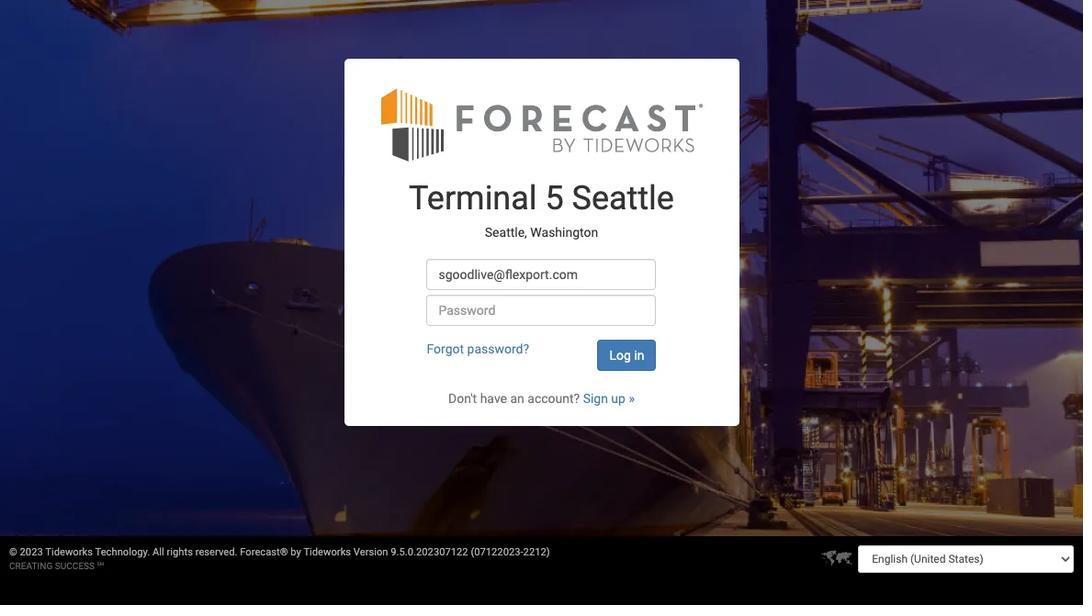 Task type: locate. For each thing, give the bounding box(es) containing it.
9.5.0.202307122
[[391, 547, 468, 559]]

tideworks right by
[[304, 547, 351, 559]]

℠
[[97, 562, 104, 572]]

version
[[354, 547, 388, 559]]

tideworks
[[45, 547, 93, 559], [304, 547, 351, 559]]

5
[[545, 179, 564, 217]]

log
[[610, 348, 631, 363]]

rights
[[167, 547, 193, 559]]

2212)
[[523, 547, 550, 559]]

by
[[291, 547, 301, 559]]

washington
[[531, 225, 598, 240]]

reserved.
[[195, 547, 238, 559]]

all
[[153, 547, 164, 559]]

©
[[9, 547, 17, 559]]

sign
[[583, 391, 608, 406]]

don't
[[448, 391, 477, 406]]

(07122023-
[[471, 547, 523, 559]]

Password password field
[[427, 295, 657, 326]]

seattle
[[572, 179, 674, 217]]

forecast® by tideworks image
[[381, 86, 703, 162]]

forgot password? link
[[427, 341, 529, 356]]

0 horizontal spatial tideworks
[[45, 547, 93, 559]]

Email or username text field
[[427, 259, 657, 290]]

tideworks up success at the bottom of the page
[[45, 547, 93, 559]]

terminal
[[409, 179, 537, 217]]

terminal 5 seattle seattle, washington
[[409, 179, 674, 240]]

© 2023 tideworks technology. all rights reserved. forecast® by tideworks version 9.5.0.202307122 (07122023-2212) creating success ℠
[[9, 547, 550, 572]]

1 tideworks from the left
[[45, 547, 93, 559]]

1 horizontal spatial tideworks
[[304, 547, 351, 559]]

don't have an account? sign up »
[[448, 391, 635, 406]]



Task type: vqa. For each thing, say whether or not it's contained in the screenshot.
Forgot
yes



Task type: describe. For each thing, give the bounding box(es) containing it.
forecast®
[[240, 547, 288, 559]]

password?
[[467, 341, 529, 356]]

log in button
[[598, 340, 657, 371]]

seattle,
[[485, 225, 527, 240]]

technology.
[[95, 547, 150, 559]]

2023
[[20, 547, 43, 559]]

sign up » link
[[583, 391, 635, 406]]

forgot
[[427, 341, 464, 356]]

2 tideworks from the left
[[304, 547, 351, 559]]

up
[[611, 391, 626, 406]]

creating
[[9, 562, 53, 572]]

an
[[510, 391, 525, 406]]

in
[[634, 348, 645, 363]]

account?
[[528, 391, 580, 406]]

success
[[55, 562, 95, 572]]

»
[[629, 391, 635, 406]]

forgot password? log in
[[427, 341, 645, 363]]

have
[[480, 391, 507, 406]]



